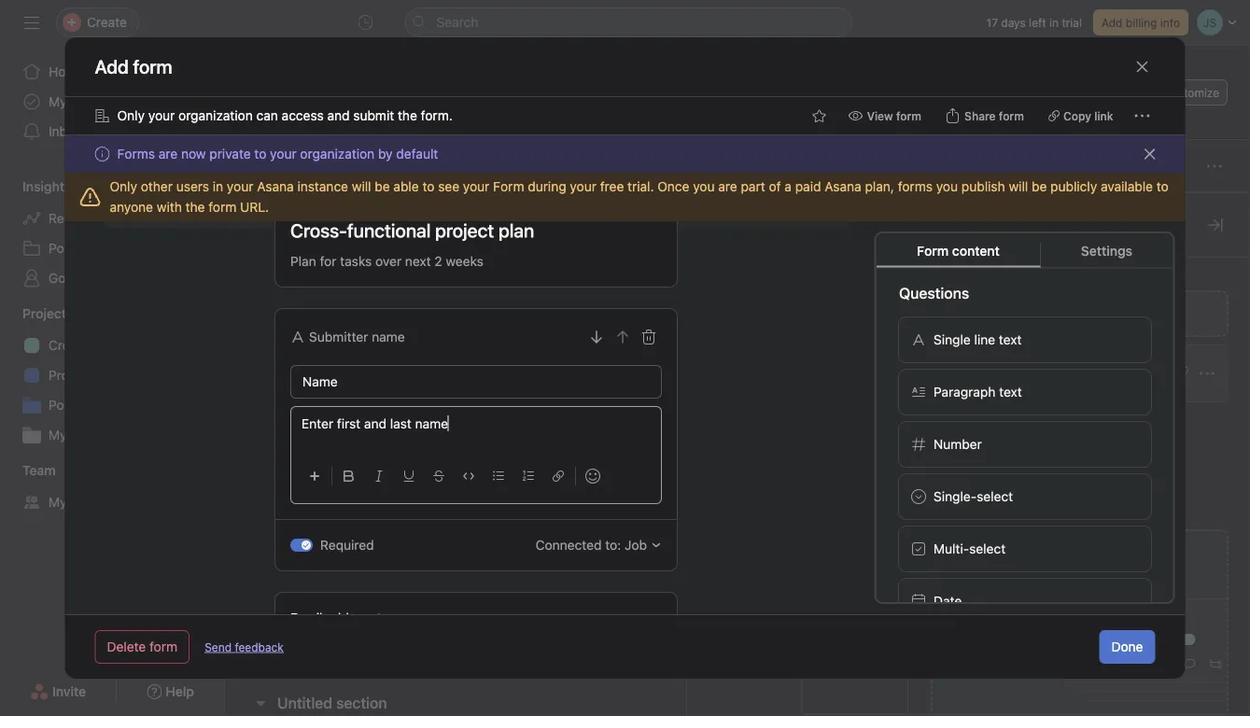 Task type: vqa. For each thing, say whether or not it's contained in the screenshot.
the rightmost Form
yes



Task type: describe. For each thing, give the bounding box(es) containing it.
once
[[658, 179, 690, 194]]

private
[[209, 146, 251, 162]]

schedule kickoff meeting cell
[[225, 400, 687, 434]]

projects button
[[0, 304, 73, 323]]

1 section from the top
[[336, 247, 387, 265]]

standardized
[[1021, 483, 1099, 499]]

completed image for draft project brief text field on the bottom left
[[272, 372, 294, 395]]

cross-functional project plan inside add form dialog
[[290, 219, 534, 241]]

left
[[1029, 16, 1046, 29]]

italics image
[[373, 471, 384, 482]]

1 horizontal spatial organization
[[300, 146, 375, 162]]

completed image for schedule kickoff meeting text field
[[272, 406, 294, 428]]

1 you from the left
[[693, 179, 715, 194]]

invite
[[52, 684, 86, 699]]

draft project brief cell
[[225, 366, 687, 401]]

insert an object image
[[309, 471, 320, 482]]

4 fields
[[836, 281, 875, 294]]

submitter
[[309, 329, 368, 345]]

add billing info
[[1102, 16, 1180, 29]]

0 horizontal spatial done button
[[277, 599, 314, 633]]

1 vertical spatial form
[[917, 243, 949, 258]]

job
[[624, 537, 647, 553]]

2 be from the left
[[1032, 179, 1047, 194]]

cell for schedule kickoff meeting cell on the bottom
[[686, 400, 798, 434]]

number
[[933, 436, 982, 451]]

insights
[[22, 179, 71, 194]]

*
[[376, 610, 382, 626]]

form for view form
[[896, 109, 922, 122]]

1 will from the left
[[352, 179, 371, 194]]

delete form
[[107, 639, 178, 655]]

line
[[974, 331, 995, 347]]

add down plan
[[300, 289, 324, 305]]

1 text from the top
[[999, 331, 1021, 347]]

portfolios link
[[11, 233, 213, 263]]

teams element
[[0, 454, 224, 521]]

2 text from the top
[[999, 384, 1022, 399]]

0 horizontal spatial are
[[159, 146, 178, 162]]

project1
[[49, 367, 97, 383]]

plan for cross-functional project plan link
[[198, 338, 224, 353]]

forms are now private to your organization by default
[[117, 146, 438, 162]]

board
[[443, 117, 480, 133]]

add down overview link
[[271, 160, 292, 173]]

customize button
[[1140, 79, 1228, 106]]

add billing info button
[[1093, 9, 1189, 35]]

0 horizontal spatial to
[[254, 146, 266, 162]]

1 horizontal spatial to
[[423, 179, 435, 194]]

single-
[[933, 488, 976, 504]]

2 — text field from the top
[[1243, 434, 1250, 467]]

my tasks
[[49, 94, 102, 109]]

cross-functional project plan for 'cross-functional project plan' button
[[966, 355, 1112, 391]]

overview
[[266, 117, 324, 133]]

submitter name
[[309, 329, 404, 345]]

share for share form
[[965, 109, 996, 122]]

task name
[[251, 204, 307, 217]]

add task… for doing
[[300, 563, 363, 578]]

completed checkbox for share timeline with teammates cell
[[272, 439, 294, 462]]

completed checkbox for schedule kickoff meeting cell on the bottom
[[272, 406, 294, 428]]

status
[[1028, 204, 1062, 217]]

add form
[[966, 306, 1022, 321]]

add up single line text
[[966, 306, 991, 321]]

cross- for 'cross-functional project plan' button
[[966, 355, 1006, 371]]

tasks inside my tasks link
[[70, 94, 102, 109]]

copy
[[1064, 109, 1091, 122]]

paragraph text
[[933, 384, 1022, 399]]

link
[[1095, 109, 1114, 122]]

create
[[979, 483, 1017, 499]]

users
[[176, 179, 209, 194]]

global element
[[0, 46, 224, 158]]

invite button
[[18, 675, 98, 709]]

feedback
[[235, 641, 284, 654]]

quickly create standardized tasks from a template.
[[931, 483, 1177, 519]]

untitled section for first untitled section 'button' from the bottom of the page
[[277, 694, 387, 712]]

add task… for untitled section
[[300, 289, 363, 305]]

quickly
[[931, 483, 976, 499]]

your down overview link
[[270, 146, 297, 162]]

your left free
[[570, 179, 597, 194]]

name for submitter name
[[371, 329, 404, 345]]

add down quickly create standardized tasks from a template.
[[1028, 550, 1056, 568]]

0 horizontal spatial organization
[[178, 108, 253, 123]]

js button
[[976, 81, 999, 104]]

functional for 'cross-functional project plan' button
[[1006, 355, 1066, 371]]

date
[[830, 204, 854, 217]]

add task… inside header to do tree grid
[[300, 477, 363, 492]]

only for only your organization can access and submit the form.
[[117, 108, 145, 123]]

forms
[[898, 179, 933, 194]]

doing button
[[277, 513, 318, 546]]

completed image
[[272, 439, 294, 462]]

add task… button inside header to do tree grid
[[300, 474, 363, 495]]

only for only other users in your asana instance will be able to see your form during your free trial.  once you are part of a paid asana plan, forms you publish will be publicly available to anyone with the form url.
[[110, 179, 137, 194]]

reporting link
[[11, 204, 213, 233]]

cross-functional project plan for cross-functional project plan link
[[49, 338, 224, 353]]

project for 'cross-functional project plan' button
[[1069, 355, 1112, 371]]

insights element
[[0, 170, 224, 297]]

search
[[437, 14, 479, 30]]

my for my first portfolio
[[49, 427, 67, 443]]

strikethrough image
[[433, 471, 444, 482]]

cell for draft project brief cell
[[686, 366, 798, 401]]

add down required at bottom
[[300, 563, 324, 578]]

default
[[396, 146, 438, 162]]

Question name text field
[[290, 365, 662, 399]]

url.
[[240, 199, 269, 215]]

collapse task list for this section image
[[253, 609, 268, 624]]

priority
[[917, 204, 955, 217]]

2 untitled section button from the top
[[277, 686, 387, 716]]

functional for cross-functional project plan link
[[89, 338, 149, 353]]

2 section from the top
[[336, 694, 387, 712]]

hide sidebar image
[[24, 15, 39, 30]]

task… for untitled section
[[327, 289, 363, 305]]

task for add task
[[295, 160, 317, 173]]

able
[[394, 179, 419, 194]]

paid
[[795, 179, 821, 194]]

by
[[378, 146, 393, 162]]

now
[[181, 146, 206, 162]]

form for delete form
[[149, 639, 178, 655]]

1 untitled section button from the top
[[277, 239, 387, 273]]

remove field image
[[641, 330, 656, 345]]

delete form button
[[95, 630, 190, 664]]

projects element
[[0, 297, 224, 454]]

send feedback
[[205, 641, 284, 654]]

publicly
[[1051, 179, 1097, 194]]

submit
[[353, 108, 394, 123]]

forms for forms are now private to your organization by default
[[117, 146, 155, 162]]

trial
[[1062, 16, 1082, 29]]

goals
[[49, 270, 83, 286]]

numbered list image
[[522, 471, 534, 482]]

publish
[[962, 179, 1005, 194]]

other
[[141, 179, 173, 194]]

portfolio 1
[[49, 397, 109, 413]]

more actions image
[[1135, 108, 1150, 123]]

the inside only other users in your asana instance will be able to see your form during your free trial.  once you are part of a paid asana plan, forms you publish will be publicly available to anyone with the form url.
[[185, 199, 205, 215]]

add task… row for untitled section
[[225, 279, 1250, 315]]

move this field down image
[[589, 330, 604, 345]]

settings
[[1081, 243, 1133, 258]]

task… inside header to do tree grid
[[327, 477, 363, 492]]

with
[[157, 199, 182, 215]]

1
[[103, 397, 109, 413]]

toolbar inside add form dialog
[[301, 455, 650, 497]]

projects
[[22, 306, 73, 321]]

forms for forms
[[931, 265, 975, 282]]

delete
[[107, 639, 146, 655]]

a inside quickly create standardized tasks from a template.
[[1170, 483, 1177, 499]]

address
[[326, 610, 374, 626]]

your right see at top left
[[463, 179, 490, 194]]

switch inside add form dialog
[[290, 539, 312, 552]]

doing
[[277, 521, 318, 538]]

— text field
[[1243, 367, 1250, 400]]

project1 link
[[11, 360, 213, 390]]

add form button
[[931, 290, 1229, 337]]

in for users
[[213, 179, 223, 194]]

untitled for 1st untitled section 'button' from the top
[[277, 247, 332, 265]]

can
[[256, 108, 278, 123]]

my workspace link
[[11, 487, 213, 517]]

overview link
[[251, 115, 324, 135]]

form content
[[917, 243, 1000, 258]]



Task type: locate. For each thing, give the bounding box(es) containing it.
0 vertical spatial organization
[[178, 108, 253, 123]]

completed image
[[272, 372, 294, 395], [272, 406, 294, 428]]

cross- for cross-functional project plan link
[[49, 338, 89, 353]]

close this dialog image
[[1135, 59, 1150, 74]]

1 vertical spatial my
[[49, 427, 67, 443]]

a inside only other users in your asana instance will be able to see your form during your free trial.  once you are part of a paid asana plan, forms you publish will be publicly available to anyone with the form url.
[[785, 179, 792, 194]]

2 add task… row from the top
[[225, 467, 1250, 501]]

name right the "last"
[[415, 416, 448, 431]]

be left able
[[375, 179, 390, 194]]

0 horizontal spatial cross-
[[49, 338, 89, 353]]

select
[[976, 488, 1013, 504], [969, 541, 1005, 556]]

search list box
[[405, 7, 853, 37]]

2 vertical spatial cross-
[[966, 355, 1006, 371]]

2 completed image from the top
[[272, 406, 294, 428]]

section right for at the top
[[336, 247, 387, 265]]

form for share form
[[999, 109, 1024, 122]]

share button
[[1062, 79, 1125, 106]]

view
[[867, 109, 893, 122]]

2 horizontal spatial tasks
[[1103, 483, 1135, 499]]

form up line
[[994, 306, 1022, 321]]

task for task name
[[251, 204, 275, 217]]

completed image down to
[[272, 372, 294, 395]]

0 horizontal spatial be
[[375, 179, 390, 194]]

to left see at top left
[[423, 179, 435, 194]]

cross-functional project plan up next
[[290, 219, 534, 241]]

connected to: job
[[535, 537, 647, 553]]

my
[[49, 94, 67, 109], [49, 427, 67, 443], [49, 494, 67, 510]]

plan
[[290, 254, 316, 269]]

part
[[741, 179, 765, 194]]

untitled section right collapse task list for this section image
[[277, 694, 387, 712]]

add task… down for at the top
[[300, 289, 363, 305]]

2 horizontal spatial functional
[[1006, 355, 1066, 371]]

untitled section button right collapse task list for this section image
[[277, 686, 387, 716]]

add task button
[[247, 153, 326, 179]]

1 vertical spatial name
[[371, 329, 404, 345]]

1 vertical spatial untitled
[[277, 694, 332, 712]]

in right users
[[213, 179, 223, 194]]

cell
[[686, 366, 798, 401], [686, 400, 798, 434]]

1 add task… row from the top
[[225, 279, 1250, 315]]

form for add form
[[994, 306, 1022, 321]]

2 untitled section from the top
[[277, 694, 387, 712]]

add task
[[271, 160, 317, 173]]

name inside row
[[278, 204, 307, 217]]

add task… button for untitled section
[[300, 287, 363, 308]]

first for enter
[[336, 416, 360, 431]]

project inside add form dialog
[[435, 219, 494, 241]]

emoji image
[[585, 469, 600, 484]]

0 vertical spatial completed checkbox
[[272, 406, 294, 428]]

send feedback link
[[205, 639, 284, 656]]

add task… left italics image
[[300, 477, 363, 492]]

first for my
[[70, 427, 94, 443]]

info
[[1161, 16, 1180, 29]]

task… down required at bottom
[[327, 563, 363, 578]]

2 vertical spatial task…
[[327, 563, 363, 578]]

task up templates
[[843, 647, 867, 660]]

list link
[[346, 115, 384, 135]]

first down portfolio 1
[[70, 427, 94, 443]]

1 asana from the left
[[257, 179, 294, 194]]

project up weeks
[[435, 219, 494, 241]]

row
[[225, 192, 1250, 227], [247, 226, 1250, 228], [225, 366, 1250, 401], [225, 400, 1250, 434], [225, 433, 1250, 468], [225, 640, 1250, 675]]

add left billing
[[1102, 16, 1123, 29]]

plan left to
[[198, 338, 224, 353]]

cross- up 'project1' on the left
[[49, 338, 89, 353]]

you
[[693, 179, 715, 194], [936, 179, 958, 194]]

bulleted list image
[[493, 471, 504, 482]]

code image
[[463, 471, 474, 482]]

done button right collapse task list for this section icon
[[277, 599, 314, 633]]

add task… button down required at bottom
[[300, 561, 363, 581]]

portfolio 1 link
[[11, 390, 213, 420]]

1 horizontal spatial form
[[917, 243, 949, 258]]

2 add task… from the top
[[300, 477, 363, 492]]

the left form.
[[398, 108, 417, 123]]

name for task name
[[278, 204, 307, 217]]

text right paragraph
[[999, 384, 1022, 399]]

1 — text field from the top
[[1243, 401, 1250, 433]]

and left the "last"
[[364, 416, 386, 431]]

asana up task name
[[257, 179, 294, 194]]

cross- inside cross-functional project plan link
[[49, 338, 89, 353]]

2 add task… button from the top
[[300, 474, 363, 495]]

1 vertical spatial the
[[185, 199, 205, 215]]

form inside only other users in your asana instance will be able to see your form during your free trial.  once you are part of a paid asana plan, forms you publish will be publicly available to anyone with the form url.
[[208, 199, 237, 215]]

send
[[205, 641, 232, 654]]

2 horizontal spatial project
[[1069, 355, 1112, 371]]

plan for 'cross-functional project plan' button
[[966, 376, 991, 391]]

1 horizontal spatial the
[[398, 108, 417, 123]]

— text field
[[1243, 401, 1250, 433], [1243, 434, 1250, 467]]

copy link
[[1064, 109, 1114, 122]]

2 my from the top
[[49, 427, 67, 443]]

2 horizontal spatial to
[[1157, 179, 1169, 194]]

last
[[390, 416, 411, 431]]

0 horizontal spatial forms
[[117, 146, 155, 162]]

0 horizontal spatial task
[[295, 160, 317, 173]]

1 vertical spatial plan
[[198, 338, 224, 353]]

cross- inside add form dialog
[[290, 219, 347, 241]]

form down priority
[[917, 243, 949, 258]]

template.
[[931, 504, 988, 519]]

toolbar
[[301, 455, 650, 497]]

1 vertical spatial untitled section
[[277, 694, 387, 712]]

connected
[[535, 537, 601, 553]]

4
[[836, 281, 843, 294]]

0 vertical spatial name
[[278, 204, 307, 217]]

0 vertical spatial task
[[251, 204, 275, 217]]

functional up project1 link
[[89, 338, 149, 353]]

1 horizontal spatial functional
[[347, 219, 430, 241]]

Completed checkbox
[[272, 406, 294, 428], [272, 439, 294, 462]]

asana up date
[[825, 179, 862, 194]]

form
[[896, 109, 922, 122], [999, 109, 1024, 122], [208, 199, 237, 215], [994, 306, 1022, 321], [149, 639, 178, 655]]

add task… row
[[225, 279, 1250, 315], [225, 467, 1250, 501], [225, 553, 1250, 588]]

2 asana from the left
[[825, 179, 862, 194]]

underline image
[[403, 471, 414, 482]]

1 horizontal spatial cross-functional project plan
[[290, 219, 534, 241]]

project inside button
[[1069, 355, 1112, 371]]

first inside add form dialog
[[336, 416, 360, 431]]

completed image inside draft project brief cell
[[272, 372, 294, 395]]

2
[[434, 254, 442, 269]]

1 task… from the top
[[327, 289, 363, 305]]

2 vertical spatial name
[[415, 416, 448, 431]]

plan inside add form dialog
[[498, 219, 534, 241]]

fields
[[846, 281, 875, 294]]

functional inside button
[[1006, 355, 1066, 371]]

task… right insert an object image
[[327, 477, 363, 492]]

plan inside button
[[966, 376, 991, 391]]

project down add form button on the right of the page
[[1069, 355, 1112, 371]]

list
[[361, 117, 384, 133]]

share for share
[[1086, 86, 1116, 99]]

0 horizontal spatial form
[[493, 179, 524, 194]]

0 vertical spatial untitled
[[277, 247, 332, 265]]

1 horizontal spatial cross-
[[290, 219, 347, 241]]

due date
[[806, 204, 854, 217]]

17 days left in trial
[[987, 16, 1082, 29]]

tasks left from
[[1103, 483, 1135, 499]]

1 add task… from the top
[[300, 289, 363, 305]]

1 horizontal spatial be
[[1032, 179, 1047, 194]]

paragraph
[[933, 384, 995, 399]]

0 vertical spatial customize
[[1164, 86, 1220, 99]]

functional down single line text
[[1006, 355, 1066, 371]]

to
[[277, 334, 294, 352]]

the down users
[[185, 199, 205, 215]]

2 task… from the top
[[327, 477, 363, 492]]

1 vertical spatial task
[[1060, 550, 1089, 568]]

cross-functional project plan inside projects "element"
[[49, 338, 224, 353]]

templates
[[829, 664, 881, 677]]

0 horizontal spatial customize
[[931, 214, 1020, 236]]

project up project1 link
[[152, 338, 195, 353]]

add task template
[[1028, 550, 1154, 568]]

form inside only other users in your asana instance will be able to see your form during your free trial.  once you are part of a paid asana plan, forms you publish will be publicly available to anyone with the form url.
[[493, 179, 524, 194]]

0 vertical spatial add task… button
[[300, 287, 363, 308]]

functional up over
[[347, 219, 430, 241]]

forms up other
[[117, 146, 155, 162]]

multi-select
[[933, 541, 1005, 556]]

3 add task… from the top
[[300, 563, 363, 578]]

add form dialog
[[65, 37, 1185, 716]]

portfolio
[[98, 427, 148, 443]]

customize up content
[[931, 214, 1020, 236]]

in inside only other users in your asana instance will be able to see your form during your free trial.  once you are part of a paid asana plan, forms you publish will be publicly available to anyone with the form url.
[[213, 179, 223, 194]]

link image
[[552, 471, 564, 482]]

required
[[320, 537, 374, 553]]

for
[[319, 254, 336, 269]]

done right collapse task list for this section icon
[[277, 607, 314, 625]]

my down 'portfolio'
[[49, 427, 67, 443]]

done button down template
[[1100, 630, 1156, 664]]

search button
[[405, 7, 853, 37]]

1 horizontal spatial are
[[718, 179, 737, 194]]

tasks down home
[[70, 94, 102, 109]]

only up anyone
[[110, 179, 137, 194]]

to up category
[[1157, 179, 1169, 194]]

1 completed image from the top
[[272, 372, 294, 395]]

select for single-
[[976, 488, 1013, 504]]

1 horizontal spatial share
[[1086, 86, 1116, 99]]

portfolios
[[49, 240, 106, 256]]

plan down single line text
[[966, 376, 991, 391]]

your up url.
[[227, 179, 253, 194]]

form right delete
[[149, 639, 178, 655]]

0 vertical spatial task…
[[327, 289, 363, 305]]

add task… down required at bottom
[[300, 563, 363, 578]]

add task… row for doing
[[225, 553, 1250, 588]]

untitled right collapse task list for this section image
[[277, 694, 332, 712]]

1 horizontal spatial task
[[1060, 550, 1089, 568]]

0 horizontal spatial task
[[251, 204, 275, 217]]

my up the inbox
[[49, 94, 67, 109]]

home link
[[11, 57, 213, 87]]

tasks inside quickly create standardized tasks from a template.
[[1103, 483, 1135, 499]]

cross- up for at the top
[[290, 219, 347, 241]]

1 untitled section from the top
[[277, 247, 387, 265]]

a right of
[[785, 179, 792, 194]]

to right private
[[254, 146, 266, 162]]

3 my from the top
[[49, 494, 67, 510]]

close details image
[[1208, 218, 1223, 233]]

in
[[1050, 16, 1059, 29], [213, 179, 223, 194]]

add to starred image
[[812, 108, 827, 123]]

0 horizontal spatial name
[[278, 204, 307, 217]]

1 completed checkbox from the top
[[272, 406, 294, 428]]

add task… button for doing
[[300, 561, 363, 581]]

1 vertical spatial task
[[843, 647, 867, 660]]

1 horizontal spatial task
[[843, 647, 867, 660]]

are inside only other users in your asana instance will be able to see your form during your free trial.  once you are part of a paid asana plan, forms you publish will be publicly available to anyone with the form url.
[[718, 179, 737, 194]]

close image
[[1142, 147, 1157, 162]]

name right "submitter"
[[371, 329, 404, 345]]

connected to: job button
[[535, 535, 662, 556]]

your down the "add form"
[[148, 108, 175, 123]]

header to do tree grid
[[225, 366, 1250, 501]]

customize inside dropdown button
[[1164, 86, 1220, 99]]

untitled section button
[[277, 239, 387, 273], [277, 686, 387, 716]]

1 horizontal spatial and
[[364, 416, 386, 431]]

see
[[438, 179, 460, 194]]

1 horizontal spatial done button
[[1100, 630, 1156, 664]]

2 vertical spatial cross-functional project plan
[[966, 355, 1112, 391]]

only down home link
[[117, 108, 145, 123]]

first
[[336, 416, 360, 431], [70, 427, 94, 443]]

1 vertical spatial text
[[999, 384, 1022, 399]]

form.
[[421, 108, 453, 123]]

1 horizontal spatial project
[[435, 219, 494, 241]]

task inside task templates
[[843, 647, 867, 660]]

cross- down line
[[966, 355, 1006, 371]]

2 horizontal spatial cross-functional project plan
[[966, 355, 1112, 391]]

a right from
[[1170, 483, 1177, 499]]

2 untitled from the top
[[277, 694, 332, 712]]

to
[[254, 146, 266, 162], [423, 179, 435, 194], [1157, 179, 1169, 194]]

share down js button
[[965, 109, 996, 122]]

untitled section down instance
[[277, 247, 387, 265]]

are left part
[[718, 179, 737, 194]]

share inside add form dialog
[[965, 109, 996, 122]]

done inside button
[[1112, 639, 1143, 655]]

collapse task list for this section image
[[253, 696, 268, 711]]

1 add task… button from the top
[[300, 287, 363, 308]]

0 vertical spatial completed image
[[272, 372, 294, 395]]

completed checkbox up completed image
[[272, 406, 294, 428]]

my for my tasks
[[49, 94, 67, 109]]

your
[[148, 108, 175, 123], [270, 146, 297, 162], [227, 179, 253, 194], [463, 179, 490, 194], [570, 179, 597, 194]]

will right publish on the top right
[[1009, 179, 1028, 194]]

1 vertical spatial project
[[152, 338, 195, 353]]

days
[[1001, 16, 1026, 29]]

2 you from the left
[[936, 179, 958, 194]]

task for add task template
[[1060, 550, 1089, 568]]

1 vertical spatial forms
[[931, 265, 975, 282]]

0 vertical spatial task
[[295, 160, 317, 173]]

2 will from the left
[[1009, 179, 1028, 194]]

view form button
[[840, 103, 930, 129]]

organization up instance
[[300, 146, 375, 162]]

select down template.
[[969, 541, 1005, 556]]

js
[[981, 86, 994, 99]]

0 vertical spatial untitled section button
[[277, 239, 387, 273]]

are
[[159, 146, 178, 162], [718, 179, 737, 194]]

0 vertical spatial cross-functional project plan
[[290, 219, 534, 241]]

1 vertical spatial done
[[1112, 639, 1143, 655]]

cross-functional project plan inside button
[[966, 355, 1112, 391]]

to do
[[277, 334, 315, 352]]

0 vertical spatial my
[[49, 94, 67, 109]]

move this field up image
[[615, 330, 630, 345]]

completed image up completed image
[[272, 406, 294, 428]]

my tasks link
[[11, 87, 213, 117]]

3 task… from the top
[[327, 563, 363, 578]]

0 vertical spatial and
[[327, 108, 350, 123]]

plan for tasks over next 2 weeks
[[290, 254, 483, 269]]

plan down during
[[498, 219, 534, 241]]

1 vertical spatial only
[[110, 179, 137, 194]]

2 horizontal spatial plan
[[966, 376, 991, 391]]

form left url.
[[208, 199, 237, 215]]

done down template
[[1112, 639, 1143, 655]]

trial.
[[628, 179, 654, 194]]

1 horizontal spatial asana
[[825, 179, 862, 194]]

0 vertical spatial project
[[435, 219, 494, 241]]

my down the team
[[49, 494, 67, 510]]

0 vertical spatial in
[[1050, 16, 1059, 29]]

free
[[600, 179, 624, 194]]

2 horizontal spatial cross-
[[966, 355, 1006, 371]]

template
[[1093, 550, 1154, 568]]

section down address
[[336, 694, 387, 712]]

0 horizontal spatial asana
[[257, 179, 294, 194]]

single-select
[[933, 488, 1013, 504]]

select down task templates
[[976, 488, 1013, 504]]

1 horizontal spatial a
[[1170, 483, 1177, 499]]

rules for to do image
[[321, 335, 336, 350]]

1 vertical spatial customize
[[931, 214, 1020, 236]]

enter first and last name
[[301, 416, 448, 431]]

task down add task button
[[251, 204, 275, 217]]

0 horizontal spatial tasks
[[70, 94, 102, 109]]

0 vertical spatial select
[[976, 488, 1013, 504]]

2 horizontal spatial name
[[415, 416, 448, 431]]

1 vertical spatial cross-
[[49, 338, 89, 353]]

task…
[[327, 289, 363, 305], [327, 477, 363, 492], [327, 563, 363, 578]]

1 vertical spatial and
[[364, 416, 386, 431]]

add inside header to do tree grid
[[300, 477, 324, 492]]

be up status at the top of the page
[[1032, 179, 1047, 194]]

completed checkbox down completed checkbox
[[272, 439, 294, 462]]

Draft project brief text field
[[295, 374, 412, 393]]

plan inside projects "element"
[[198, 338, 224, 353]]

name down instance
[[278, 204, 307, 217]]

done button
[[277, 599, 314, 633], [1100, 630, 1156, 664]]

only other users in your asana instance will be able to see your form during your free trial.  once you are part of a paid asana plan, forms you publish will be publicly available to anyone with the form url.
[[110, 179, 1169, 215]]

done for left done button
[[277, 607, 314, 625]]

0 horizontal spatial project
[[152, 338, 195, 353]]

goals link
[[11, 263, 213, 293]]

1 vertical spatial add task… row
[[225, 467, 1250, 501]]

email
[[290, 610, 322, 626]]

organization
[[178, 108, 253, 123], [300, 146, 375, 162]]

task templates
[[931, 455, 1036, 473]]

0 vertical spatial only
[[117, 108, 145, 123]]

completed checkbox inside schedule kickoff meeting cell
[[272, 406, 294, 428]]

select for multi-
[[969, 541, 1005, 556]]

Completed checkbox
[[272, 372, 294, 395]]

completed image inside schedule kickoff meeting cell
[[272, 406, 294, 428]]

tasks right for at the top
[[340, 254, 371, 269]]

share timeline with teammates cell
[[225, 433, 687, 468]]

task left template
[[1060, 550, 1089, 568]]

1 horizontal spatial done
[[1112, 639, 1143, 655]]

1 cell from the top
[[686, 366, 798, 401]]

date
[[933, 593, 962, 608]]

my inside projects "element"
[[49, 427, 67, 443]]

1 vertical spatial share
[[965, 109, 996, 122]]

done for the rightmost done button
[[1112, 639, 1143, 655]]

switch
[[290, 539, 312, 552]]

2 vertical spatial project
[[1069, 355, 1112, 371]]

0 vertical spatial done
[[277, 607, 314, 625]]

Schedule kickoff meeting text field
[[295, 408, 457, 426]]

cross- inside 'cross-functional project plan' button
[[966, 355, 1006, 371]]

1 my from the top
[[49, 94, 67, 109]]

bold image
[[343, 471, 354, 482]]

insights button
[[0, 177, 71, 196]]

None text field
[[303, 63, 557, 96]]

board link
[[428, 115, 480, 135]]

2 vertical spatial my
[[49, 494, 67, 510]]

over
[[375, 254, 401, 269]]

text right line
[[999, 331, 1021, 347]]

1 vertical spatial add task… button
[[300, 474, 363, 495]]

1 be from the left
[[375, 179, 390, 194]]

1 horizontal spatial name
[[371, 329, 404, 345]]

forms inside add form dialog
[[117, 146, 155, 162]]

0 horizontal spatial plan
[[198, 338, 224, 353]]

task inside row
[[251, 204, 275, 217]]

3 add task… button from the top
[[300, 561, 363, 581]]

untitled down task name
[[277, 247, 332, 265]]

add left bold icon
[[300, 477, 324, 492]]

0 horizontal spatial a
[[785, 179, 792, 194]]

and left list
[[327, 108, 350, 123]]

task… for doing
[[327, 563, 363, 578]]

1 vertical spatial — text field
[[1243, 434, 1250, 467]]

1 horizontal spatial in
[[1050, 16, 1059, 29]]

1 vertical spatial are
[[718, 179, 737, 194]]

0 horizontal spatial in
[[213, 179, 223, 194]]

project for cross-functional project plan link
[[152, 338, 195, 353]]

0 vertical spatial a
[[785, 179, 792, 194]]

in for left
[[1050, 16, 1059, 29]]

my for my workspace
[[49, 494, 67, 510]]

0 horizontal spatial cross-functional project plan
[[49, 338, 224, 353]]

0 horizontal spatial will
[[352, 179, 371, 194]]

1 vertical spatial completed checkbox
[[272, 439, 294, 462]]

0 horizontal spatial and
[[327, 108, 350, 123]]

row containing task name
[[225, 192, 1250, 227]]

are left now
[[159, 146, 178, 162]]

task… down for at the top
[[327, 289, 363, 305]]

1 untitled from the top
[[277, 247, 332, 265]]

copy form link image
[[1174, 366, 1189, 381]]

untitled section for 1st untitled section 'button' from the top
[[277, 247, 387, 265]]

team button
[[0, 461, 56, 480]]

1 vertical spatial a
[[1170, 483, 1177, 499]]

cross-functional project plan
[[290, 219, 534, 241], [49, 338, 224, 353], [966, 355, 1112, 391]]

tasks inside add form dialog
[[340, 254, 371, 269]]

first right enter
[[336, 416, 360, 431]]

you up priority
[[936, 179, 958, 194]]

task templates
[[829, 647, 881, 677]]

3 add task… row from the top
[[225, 553, 1250, 588]]

in right left
[[1050, 16, 1059, 29]]

1 vertical spatial tasks
[[340, 254, 371, 269]]

first inside my first portfolio link
[[70, 427, 94, 443]]

you up 'assignee'
[[693, 179, 715, 194]]

instance
[[297, 179, 348, 194]]

only inside only other users in your asana instance will be able to see your form during your free trial.  once you are part of a paid asana plan, forms you publish will be publicly available to anyone with the form url.
[[110, 179, 137, 194]]

copy link button
[[1040, 103, 1122, 129]]

share form image
[[1148, 366, 1163, 381]]

add task… button left italics image
[[300, 474, 363, 495]]

2 completed checkbox from the top
[[272, 439, 294, 462]]

functional inside add form dialog
[[347, 219, 430, 241]]

2 vertical spatial add task…
[[300, 563, 363, 578]]

cross-functional project plan link
[[11, 331, 224, 360]]

my inside teams element
[[49, 494, 67, 510]]

cross-functional project plan down line
[[966, 355, 1112, 391]]

task for task templates
[[843, 647, 867, 660]]

functional inside projects "element"
[[89, 338, 149, 353]]

task up instance
[[295, 160, 317, 173]]

2 vertical spatial plan
[[966, 376, 991, 391]]

2 cell from the top
[[686, 400, 798, 434]]

add task… button down for at the top
[[300, 287, 363, 308]]

completed checkbox inside share timeline with teammates cell
[[272, 439, 294, 462]]

forms down form content
[[931, 265, 975, 282]]

0 horizontal spatial first
[[70, 427, 94, 443]]

untitled for first untitled section 'button' from the bottom of the page
[[277, 694, 332, 712]]

0 vertical spatial tasks
[[70, 94, 102, 109]]

cross-functional project plan up project1 link
[[49, 338, 224, 353]]

my inside global element
[[49, 94, 67, 109]]

1 horizontal spatial you
[[936, 179, 958, 194]]

project inside "element"
[[152, 338, 195, 353]]

form left during
[[493, 179, 524, 194]]



